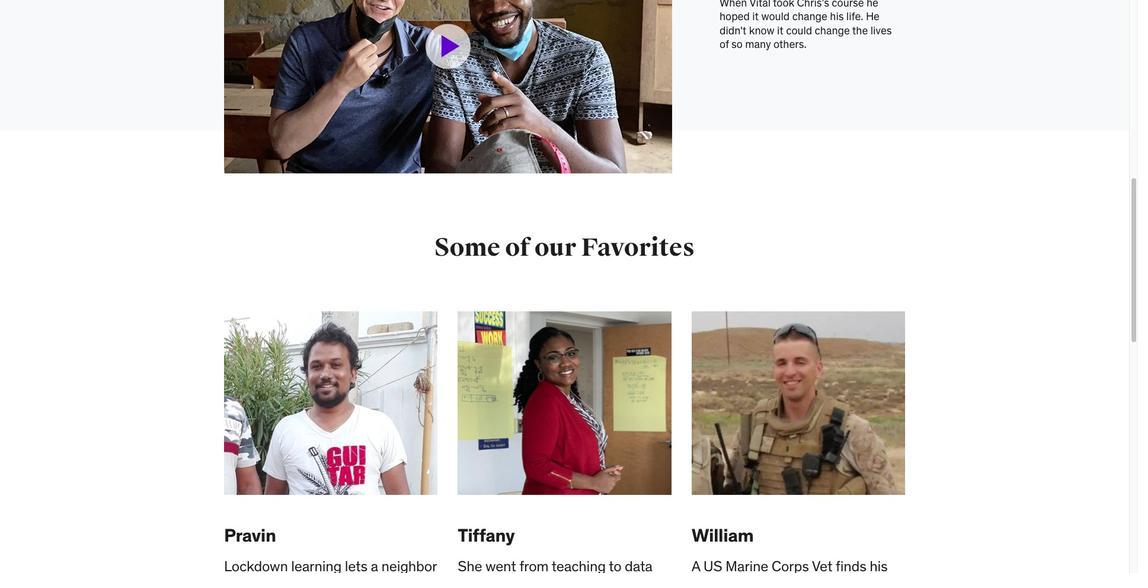 Task type: vqa. For each thing, say whether or not it's contained in the screenshot.
FAVORITES
yes



Task type: describe. For each thing, give the bounding box(es) containing it.
course
[[832, 0, 864, 9]]

208596 image
[[224, 312, 438, 496]]

didn't
[[720, 24, 747, 37]]

pravin
[[224, 525, 276, 547]]

tiffany
[[458, 525, 515, 547]]

would
[[761, 10, 790, 23]]

took
[[773, 0, 795, 9]]

life.
[[847, 10, 864, 23]]

he
[[866, 10, 880, 23]]

william
[[692, 525, 754, 547]]

208614 image
[[458, 312, 671, 496]]

1 vertical spatial of
[[505, 233, 530, 263]]

vital
[[750, 0, 771, 9]]

when vital took chris's course he hoped it would change his life. he didn't know it could change the lives of so many others.
[[720, 0, 892, 51]]

could
[[786, 24, 812, 37]]

1 horizontal spatial it
[[777, 24, 784, 37]]

0 horizontal spatial it
[[752, 10, 759, 23]]

some of our favorites
[[435, 233, 695, 263]]

so
[[732, 37, 743, 51]]

he
[[867, 0, 879, 9]]



Task type: locate. For each thing, give the bounding box(es) containing it.
change down his
[[815, 24, 850, 37]]

of left our
[[505, 233, 530, 263]]

others.
[[774, 37, 807, 51]]

many
[[745, 37, 771, 51]]

lives
[[871, 24, 892, 37]]

it down would
[[777, 24, 784, 37]]

of inside "when vital took chris's course he hoped it would change his life. he didn't know it could change the lives of so many others."
[[720, 37, 729, 51]]

0 horizontal spatial of
[[505, 233, 530, 263]]

0 vertical spatial of
[[720, 37, 729, 51]]

change
[[792, 10, 828, 23], [815, 24, 850, 37]]

his
[[830, 10, 844, 23]]

hoped
[[720, 10, 750, 23]]

when
[[720, 0, 747, 9]]

chris's
[[797, 0, 829, 9]]

change down chris's
[[792, 10, 828, 23]]

of
[[720, 37, 729, 51], [505, 233, 530, 263]]

some
[[435, 233, 501, 263]]

of left 'so'
[[720, 37, 729, 51]]

208632 image
[[692, 312, 905, 496]]

favorites
[[581, 233, 695, 263]]

1 horizontal spatial of
[[720, 37, 729, 51]]

it down vital
[[752, 10, 759, 23]]

the
[[852, 24, 868, 37]]

know
[[749, 24, 775, 37]]

our
[[535, 233, 576, 263]]

it
[[752, 10, 759, 23], [777, 24, 784, 37]]



